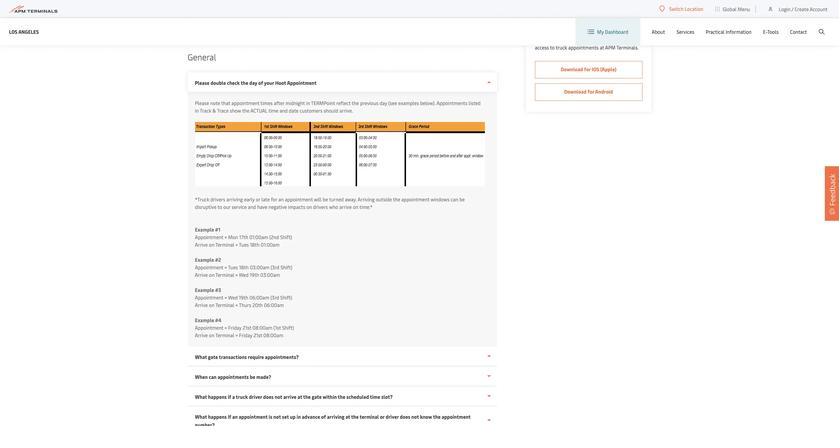Task type: vqa. For each thing, say whether or not it's contained in the screenshot.
"building"
no



Task type: locate. For each thing, give the bounding box(es) containing it.
or left 'late'
[[256, 196, 260, 203]]

drivers up our
[[211, 196, 225, 203]]

login / create account
[[779, 6, 828, 12]]

0 horizontal spatial an
[[232, 414, 238, 420]]

at up advance at the bottom left of the page
[[298, 394, 302, 400]]

arrive up up
[[284, 394, 297, 400]]

drivers down will in the top left of the page
[[313, 204, 328, 210]]

in up customers
[[306, 100, 310, 106]]

and down after
[[280, 107, 288, 114]]

termpoint
[[535, 11, 568, 20], [544, 29, 568, 36], [311, 100, 335, 106]]

please for please note that appointment times after midnight in termpoint reflect the previous day (see examples below). appointments listed in track & trace show the actual time and date customers should arrive.
[[195, 100, 209, 106]]

made?
[[257, 374, 271, 380]]

0 horizontal spatial driver
[[249, 394, 262, 400]]

download down 'download for ios (apple)' link
[[565, 88, 587, 95]]

for up the terminals.
[[622, 29, 628, 36]]

happens inside what happens if an appointment is not set up in advance of arriving at the terminal or driver does not know the appointment number?
[[208, 414, 227, 420]]

terminal inside example #3 appointment = wed 19th 06:00am (3rd shift) arrive on terminal = thurs 20th 06:00am
[[216, 302, 234, 309]]

0 vertical spatial 19th
[[250, 272, 259, 278]]

0 vertical spatial of
[[259, 79, 263, 86]]

on for example #3 appointment = wed 19th 06:00am (3rd shift) arrive on terminal = thurs 20th 06:00am
[[209, 302, 215, 309]]

example inside example #3 appointment = wed 19th 06:00am (3rd shift) arrive on terminal = thurs 20th 06:00am
[[195, 287, 214, 293]]

arrive
[[195, 241, 208, 248], [195, 272, 208, 278], [195, 302, 208, 309], [195, 332, 208, 339]]

app up truck
[[570, 11, 582, 20]]

appointment inside example #4 appointment = friday 21st 08:00am (1st shift) arrive on terminal = friday 21st 08:00am
[[195, 325, 224, 331]]

mobile down dashboard
[[614, 37, 629, 43]]

example left #2
[[195, 257, 214, 263]]

1 happens from the top
[[208, 394, 227, 400]]

0 horizontal spatial or
[[256, 196, 260, 203]]

appointment inside please double check the day of your hoot appointment dropdown button
[[287, 79, 317, 86]]

0 horizontal spatial drivers
[[211, 196, 225, 203]]

if inside what happens if an appointment is not set up in advance of arriving at the terminal or driver does not know the appointment number?
[[228, 414, 231, 420]]

mobile up access
[[535, 37, 550, 43]]

impacts
[[288, 204, 305, 210]]

in left track
[[195, 107, 199, 114]]

06:00am up 20th
[[250, 294, 269, 301]]

1 arrive from the top
[[195, 241, 208, 248]]

0 horizontal spatial at
[[298, 394, 302, 400]]

can
[[451, 196, 459, 203], [209, 374, 217, 380]]

an inside *truck drivers arriving early or late for an appointment will be turned away. arriving outside the appointment windows can be disruptive to our service and have negative impacts on drivers who arrive on time.*
[[279, 196, 284, 203]]

0 horizontal spatial gate
[[208, 354, 218, 360]]

08:00am left (1st
[[253, 325, 273, 331]]

=
[[225, 234, 227, 241], [236, 241, 238, 248], [225, 264, 227, 271], [236, 272, 238, 278], [225, 294, 227, 301], [236, 302, 238, 309], [225, 325, 227, 331], [236, 332, 238, 339]]

for left the android
[[588, 88, 595, 95]]

if for a
[[228, 394, 231, 400]]

day left 'your' on the left
[[250, 79, 257, 86]]

does up is
[[263, 394, 274, 400]]

at
[[600, 44, 605, 51], [298, 394, 302, 400], [346, 414, 350, 420]]

trace
[[217, 107, 229, 114]]

what for what gate transactions require appointments?
[[195, 354, 207, 360]]

3 example from the top
[[195, 287, 214, 293]]

0 vertical spatial does
[[263, 394, 274, 400]]

0 horizontal spatial be
[[250, 374, 255, 380]]

arrive
[[340, 204, 352, 210], [284, 394, 297, 400]]

on
[[307, 204, 312, 210], [353, 204, 359, 210], [209, 241, 215, 248], [209, 272, 215, 278], [209, 302, 215, 309], [209, 332, 215, 339]]

*truck
[[195, 196, 209, 203]]

1 vertical spatial download
[[565, 88, 587, 95]]

0 horizontal spatial can
[[209, 374, 217, 380]]

wed
[[239, 272, 249, 278], [228, 294, 238, 301]]

appointments down transactions
[[218, 374, 249, 380]]

appointment inside "example #1 appointment = mon 17th 01:00am (2nd shift) arrive on terminal = tues 18th 01:00am"
[[195, 234, 224, 241]]

what down 'when'
[[195, 394, 207, 400]]

appointments inside the termpoint truck appointment app for mobile devices provides convenient, mobile access to truck appointments at apm terminals.
[[569, 44, 599, 51]]

driver down made?
[[249, 394, 262, 400]]

1 horizontal spatial arrive
[[340, 204, 352, 210]]

21st down thurs
[[243, 325, 252, 331]]

3 arrive from the top
[[195, 302, 208, 309]]

2 what from the top
[[195, 394, 207, 400]]

wed inside example #2 appointment = tues 18th 03:00am (3rd shift) arrive on terminal = wed 19th 03:00am
[[239, 272, 249, 278]]

example left the #1 at the bottom of the page
[[195, 226, 214, 233]]

arrive inside example #2 appointment = tues 18th 03:00am (3rd shift) arrive on terminal = wed 19th 03:00am
[[195, 272, 208, 278]]

appointments down provides
[[569, 44, 599, 51]]

0 vertical spatial please
[[195, 79, 210, 86]]

1 horizontal spatial tues
[[239, 241, 249, 248]]

download left ios
[[561, 66, 583, 73]]

0 vertical spatial 21st
[[243, 325, 252, 331]]

20th
[[253, 302, 263, 309]]

shift) for 08:00am
[[282, 325, 294, 331]]

on inside example #2 appointment = tues 18th 03:00am (3rd shift) arrive on terminal = wed 19th 03:00am
[[209, 272, 215, 278]]

arrive.
[[340, 107, 353, 114]]

appointment down #3
[[195, 294, 224, 301]]

terminal up "#4"
[[216, 302, 234, 309]]

1 example from the top
[[195, 226, 214, 233]]

shift) inside example #4 appointment = friday 21st 08:00am (1st shift) arrive on terminal = friday 21st 08:00am
[[282, 325, 294, 331]]

please double check the day of your hoot appointment
[[195, 79, 317, 86]]

01:00am down '(2nd'
[[261, 241, 280, 248]]

driver inside what happens if an appointment is not set up in advance of arriving at the terminal or driver does not know the appointment number?
[[386, 414, 399, 420]]

wed inside example #3 appointment = wed 19th 06:00am (3rd shift) arrive on terminal = thurs 20th 06:00am
[[228, 294, 238, 301]]

0 vertical spatial arriving
[[227, 196, 243, 203]]

1 horizontal spatial wed
[[239, 272, 249, 278]]

shift) for 06:00am
[[281, 294, 292, 301]]

in inside what happens if an appointment is not set up in advance of arriving at the terminal or driver does not know the appointment number?
[[297, 414, 301, 420]]

on inside "example #1 appointment = mon 17th 01:00am (2nd shift) arrive on terminal = tues 18th 01:00am"
[[209, 241, 215, 248]]

example inside example #4 appointment = friday 21st 08:00am (1st shift) arrive on terminal = friday 21st 08:00am
[[195, 317, 214, 324]]

mon
[[228, 234, 238, 241]]

day left (see at the left
[[380, 100, 387, 106]]

0 vertical spatial an
[[279, 196, 284, 203]]

have
[[257, 204, 268, 210]]

shift) for 01:00am
[[280, 234, 292, 241]]

or right terminal
[[380, 414, 385, 420]]

friday
[[228, 325, 242, 331], [239, 332, 253, 339]]

0 vertical spatial or
[[256, 196, 260, 203]]

0 vertical spatial time
[[269, 107, 279, 114]]

example left #3
[[195, 287, 214, 293]]

0 vertical spatial to
[[550, 44, 555, 51]]

arriving inside *truck drivers arriving early or late for an appointment will be turned away. arriving outside the appointment windows can be disruptive to our service and have negative impacts on drivers who arrive on time.*
[[227, 196, 243, 203]]

of inside please double check the day of your hoot appointment dropdown button
[[259, 79, 263, 86]]

1 vertical spatial 21st
[[254, 332, 262, 339]]

tues
[[239, 241, 249, 248], [228, 264, 238, 271]]

1 horizontal spatial and
[[280, 107, 288, 114]]

for left ios
[[585, 66, 591, 73]]

03:00am
[[250, 264, 270, 271], [261, 272, 280, 278]]

an up negative
[[279, 196, 284, 203]]

to left our
[[218, 204, 222, 210]]

for inside *truck drivers arriving early or late for an appointment will be turned away. arriving outside the appointment windows can be disruptive to our service and have negative impacts on drivers who arrive on time.*
[[271, 196, 277, 203]]

#1
[[215, 226, 220, 233]]

listed
[[469, 100, 481, 106]]

2 horizontal spatial in
[[306, 100, 310, 106]]

what
[[195, 354, 207, 360], [195, 394, 207, 400], [195, 414, 207, 420]]

example for example #2 appointment = tues 18th 03:00am (3rd shift) arrive on terminal = wed 19th 03:00am
[[195, 257, 214, 263]]

arrive inside "example #1 appointment = mon 17th 01:00am (2nd shift) arrive on terminal = tues 18th 01:00am"
[[195, 241, 208, 248]]

0 horizontal spatial to
[[218, 204, 222, 210]]

driver down slot?
[[386, 414, 399, 420]]

termpoint inside the termpoint truck appointment app for mobile devices provides convenient, mobile access to truck appointments at apm terminals.
[[544, 29, 568, 36]]

can right 'when'
[[209, 374, 217, 380]]

1 please from the top
[[195, 79, 210, 86]]

check
[[227, 79, 240, 86]]

gate
[[208, 354, 218, 360], [312, 394, 322, 400]]

06:00am
[[250, 294, 269, 301], [264, 302, 284, 309]]

what up 'when'
[[195, 354, 207, 360]]

1 vertical spatial app
[[612, 29, 621, 36]]

1 horizontal spatial arriving
[[327, 414, 345, 420]]

appointment for example #1 appointment = mon 17th 01:00am (2nd shift) arrive on terminal = tues 18th 01:00am
[[195, 234, 224, 241]]

an
[[279, 196, 284, 203], [232, 414, 238, 420]]

0 vertical spatial (3rd
[[271, 264, 280, 271]]

0 vertical spatial at
[[600, 44, 605, 51]]

arrive inside example #3 appointment = wed 19th 06:00am (3rd shift) arrive on terminal = thurs 20th 06:00am
[[195, 302, 208, 309]]

appointment for example #2 appointment = tues 18th 03:00am (3rd shift) arrive on terminal = wed 19th 03:00am
[[195, 264, 224, 271]]

4 terminal from the top
[[216, 332, 234, 339]]

1 horizontal spatial in
[[297, 414, 301, 420]]

0 horizontal spatial 18th
[[239, 264, 249, 271]]

on inside example #4 appointment = friday 21st 08:00am (1st shift) arrive on terminal = friday 21st 08:00am
[[209, 332, 215, 339]]

example #1 appointment = mon 17th 01:00am (2nd shift) arrive on terminal = tues 18th 01:00am
[[195, 226, 292, 248]]

1 horizontal spatial truck
[[556, 44, 568, 51]]

1 horizontal spatial day
[[380, 100, 387, 106]]

1 vertical spatial please
[[195, 100, 209, 106]]

for
[[622, 29, 628, 36], [585, 66, 591, 73], [588, 88, 595, 95], [271, 196, 277, 203]]

01:00am right the 17th
[[250, 234, 268, 241]]

0 horizontal spatial truck
[[236, 394, 248, 400]]

0 vertical spatial truck
[[556, 44, 568, 51]]

18th inside "example #1 appointment = mon 17th 01:00am (2nd shift) arrive on terminal = tues 18th 01:00am"
[[250, 241, 260, 248]]

appointment inside example #3 appointment = wed 19th 06:00am (3rd shift) arrive on terminal = thurs 20th 06:00am
[[195, 294, 224, 301]]

up
[[290, 414, 296, 420]]

#4
[[215, 317, 221, 324]]

0 vertical spatial drivers
[[211, 196, 225, 203]]

example
[[195, 226, 214, 233], [195, 257, 214, 263], [195, 287, 214, 293], [195, 317, 214, 324]]

appointment up convenient, on the top right
[[582, 29, 611, 36]]

terminal down "#4"
[[216, 332, 234, 339]]

android
[[596, 88, 613, 95]]

on for example #4 appointment = friday 21st 08:00am (1st shift) arrive on terminal = friday 21st 08:00am
[[209, 332, 215, 339]]

0 vertical spatial app
[[570, 11, 582, 20]]

of left 'your' on the left
[[259, 79, 263, 86]]

shift) for 03:00am
[[281, 264, 293, 271]]

thurs
[[239, 302, 251, 309]]

1 vertical spatial truck
[[236, 394, 248, 400]]

termpoint up the
[[535, 11, 568, 20]]

2 if from the top
[[228, 414, 231, 420]]

(3rd for 03:00am
[[271, 264, 280, 271]]

in right up
[[297, 414, 301, 420]]

please inside dropdown button
[[195, 79, 210, 86]]

friday up what gate transactions require appointments?
[[239, 332, 253, 339]]

1 vertical spatial and
[[248, 204, 256, 210]]

the right outside
[[393, 196, 401, 203]]

0 horizontal spatial in
[[195, 107, 199, 114]]

windows
[[431, 196, 450, 203]]

create
[[795, 6, 809, 12]]

truck
[[556, 44, 568, 51], [236, 394, 248, 400]]

on for example #1 appointment = mon 17th 01:00am (2nd shift) arrive on terminal = tues 18th 01:00am
[[209, 241, 215, 248]]

2 horizontal spatial at
[[600, 44, 605, 51]]

1 vertical spatial (3rd
[[271, 294, 279, 301]]

the right check on the top
[[241, 79, 248, 86]]

arrive inside example #4 appointment = friday 21st 08:00am (1st shift) arrive on terminal = friday 21st 08:00am
[[195, 332, 208, 339]]

the
[[241, 79, 248, 86], [352, 100, 359, 106], [242, 107, 250, 114], [393, 196, 401, 203], [303, 394, 311, 400], [338, 394, 346, 400], [351, 414, 359, 420], [433, 414, 441, 420]]

1 vertical spatial driver
[[386, 414, 399, 420]]

the right within
[[338, 394, 346, 400]]

1 vertical spatial arrive
[[284, 394, 297, 400]]

1 horizontal spatial time
[[370, 394, 380, 400]]

(3rd inside example #3 appointment = wed 19th 06:00am (3rd shift) arrive on terminal = thurs 20th 06:00am
[[271, 294, 279, 301]]

1 vertical spatial tues
[[228, 264, 238, 271]]

menu
[[738, 6, 751, 12]]

(3rd inside example #2 appointment = tues 18th 03:00am (3rd shift) arrive on terminal = wed 19th 03:00am
[[271, 264, 280, 271]]

at inside what happens if an appointment is not set up in advance of arriving at the terminal or driver does not know the appointment number?
[[346, 414, 350, 420]]

my dashboard button
[[588, 18, 629, 45]]

e-tools
[[764, 28, 779, 35]]

appointment up 'show'
[[232, 100, 260, 106]]

0 horizontal spatial appointments
[[218, 374, 249, 380]]

1 vertical spatial 19th
[[239, 294, 248, 301]]

1 vertical spatial 03:00am
[[261, 272, 280, 278]]

not up set
[[275, 394, 283, 400]]

0 vertical spatial appointments
[[569, 44, 599, 51]]

appointments?
[[265, 354, 299, 360]]

0 horizontal spatial mobile
[[535, 37, 550, 43]]

2 mobile from the left
[[614, 37, 629, 43]]

2 happens from the top
[[208, 414, 227, 420]]

appointment down "#4"
[[195, 325, 224, 331]]

termpoint up should
[[311, 100, 335, 106]]

at down convenient, on the top right
[[600, 44, 605, 51]]

2 arrive from the top
[[195, 272, 208, 278]]

and
[[280, 107, 288, 114], [248, 204, 256, 210]]

2 example from the top
[[195, 257, 214, 263]]

1 horizontal spatial can
[[451, 196, 459, 203]]

does inside what happens if an appointment is not set up in advance of arriving at the terminal or driver does not know the appointment number?
[[400, 414, 411, 420]]

devices
[[551, 37, 567, 43]]

19th up example #3 appointment = wed 19th 06:00am (3rd shift) arrive on terminal = thurs 20th 06:00am
[[250, 272, 259, 278]]

happens left a
[[208, 394, 227, 400]]

1 horizontal spatial does
[[400, 414, 411, 420]]

arrive down away.
[[340, 204, 352, 210]]

19th up thurs
[[239, 294, 248, 301]]

arrive for example #3 appointment = wed 19th 06:00am (3rd shift) arrive on terminal = thurs 20th 06:00am
[[195, 302, 208, 309]]

0 horizontal spatial arriving
[[227, 196, 243, 203]]

3 what from the top
[[195, 414, 207, 420]]

terminal inside "example #1 appointment = mon 17th 01:00am (2nd shift) arrive on terminal = tues 18th 01:00am"
[[216, 241, 234, 248]]

arriving up 'service'
[[227, 196, 243, 203]]

be right windows
[[460, 196, 465, 203]]

time down after
[[269, 107, 279, 114]]

1 vertical spatial gate
[[312, 394, 322, 400]]

terminal up #3
[[216, 272, 234, 278]]

please double check the day of your hoot appointment element
[[188, 92, 497, 347]]

provides
[[568, 37, 587, 43]]

21st up require
[[254, 332, 262, 339]]

does left know
[[400, 414, 411, 420]]

1 horizontal spatial 19th
[[250, 272, 259, 278]]

1 vertical spatial termpoint
[[544, 29, 568, 36]]

appointment down the #1 at the bottom of the page
[[195, 234, 224, 241]]

1 horizontal spatial at
[[346, 414, 350, 420]]

the left terminal
[[351, 414, 359, 420]]

1 vertical spatial 18th
[[239, 264, 249, 271]]

0 horizontal spatial day
[[250, 79, 257, 86]]

1 if from the top
[[228, 394, 231, 400]]

3 terminal from the top
[[216, 302, 234, 309]]

4 arrive from the top
[[195, 332, 208, 339]]

please left double
[[195, 79, 210, 86]]

appointment for example #3 appointment = wed 19th 06:00am (3rd shift) arrive on terminal = thurs 20th 06:00am
[[195, 294, 224, 301]]

termpoint inside please note that appointment times after midnight in termpoint reflect the previous day (see examples below). appointments listed in track & trace show the actual time and date customers should arrive.
[[311, 100, 335, 106]]

18th
[[250, 241, 260, 248], [239, 264, 249, 271]]

tues inside example #2 appointment = tues 18th 03:00am (3rd shift) arrive on terminal = wed 19th 03:00am
[[228, 264, 238, 271]]

1 vertical spatial an
[[232, 414, 238, 420]]

0 vertical spatial 01:00am
[[250, 234, 268, 241]]

1 vertical spatial time
[[370, 394, 380, 400]]

transactions
[[219, 354, 247, 360]]

1 vertical spatial or
[[380, 414, 385, 420]]

gate left transactions
[[208, 354, 218, 360]]

appointment windows image
[[195, 122, 485, 186]]

1 horizontal spatial be
[[323, 196, 328, 203]]

on inside example #3 appointment = wed 19th 06:00am (3rd shift) arrive on terminal = thurs 20th 06:00am
[[209, 302, 215, 309]]

the up advance at the bottom left of the page
[[303, 394, 311, 400]]

advance
[[302, 414, 320, 420]]

appointments
[[569, 44, 599, 51], [218, 374, 249, 380]]

not left know
[[412, 414, 419, 420]]

e-tools button
[[764, 18, 779, 45]]

0 vertical spatial can
[[451, 196, 459, 203]]

what happens if an appointment is not set up in advance of arriving at the terminal or driver does not know the appointment number?
[[195, 414, 471, 426]]

appointment right hoot
[[287, 79, 317, 86]]

app inside the termpoint truck appointment app for mobile devices provides convenient, mobile access to truck appointments at apm terminals.
[[612, 29, 621, 36]]

for up negative
[[271, 196, 277, 203]]

0 vertical spatial what
[[195, 354, 207, 360]]

what up number?
[[195, 414, 207, 420]]

shift) inside example #3 appointment = wed 19th 06:00am (3rd shift) arrive on terminal = thurs 20th 06:00am
[[281, 294, 292, 301]]

and down early
[[248, 204, 256, 210]]

turned
[[329, 196, 344, 203]]

1 what from the top
[[195, 354, 207, 360]]

appointments inside dropdown button
[[218, 374, 249, 380]]

terminal inside example #2 appointment = tues 18th 03:00am (3rd shift) arrive on terminal = wed 19th 03:00am
[[216, 272, 234, 278]]

of right advance at the bottom left of the page
[[321, 414, 326, 420]]

example left "#4"
[[195, 317, 214, 324]]

0 horizontal spatial time
[[269, 107, 279, 114]]

at down what happens if a truck driver does not arrive at the gate within the scheduled time slot? dropdown button
[[346, 414, 350, 420]]

truck down 'devices'
[[556, 44, 568, 51]]

2 terminal from the top
[[216, 272, 234, 278]]

1 vertical spatial in
[[195, 107, 199, 114]]

1 horizontal spatial 21st
[[254, 332, 262, 339]]

what inside what happens if an appointment is not set up in advance of arriving at the terminal or driver does not know the appointment number?
[[195, 414, 207, 420]]

1 horizontal spatial drivers
[[313, 204, 328, 210]]

can right windows
[[451, 196, 459, 203]]

termpoint up 'devices'
[[544, 29, 568, 36]]

4 example from the top
[[195, 317, 214, 324]]

0 vertical spatial download
[[561, 66, 583, 73]]

a
[[232, 394, 235, 400]]

appointment
[[232, 100, 260, 106], [285, 196, 313, 203], [402, 196, 430, 203], [239, 414, 268, 420], [442, 414, 471, 420]]

example inside example #2 appointment = tues 18th 03:00am (3rd shift) arrive on terminal = wed 19th 03:00am
[[195, 257, 214, 263]]

appointment inside example #2 appointment = tues 18th 03:00am (3rd shift) arrive on terminal = wed 19th 03:00am
[[195, 264, 224, 271]]

an down a
[[232, 414, 238, 420]]

example for example #3 appointment = wed 19th 06:00am (3rd shift) arrive on terminal = thurs 20th 06:00am
[[195, 287, 214, 293]]

0 vertical spatial 18th
[[250, 241, 260, 248]]

1 vertical spatial wed
[[228, 294, 238, 301]]

0 horizontal spatial 19th
[[239, 294, 248, 301]]

app right my
[[612, 29, 621, 36]]

1 terminal from the top
[[216, 241, 234, 248]]

please up track
[[195, 100, 209, 106]]

the right know
[[433, 414, 441, 420]]

arrive for example #2 appointment = tues 18th 03:00am (3rd shift) arrive on terminal = wed 19th 03:00am
[[195, 272, 208, 278]]

terminal down mon
[[216, 241, 234, 248]]

0 vertical spatial day
[[250, 79, 257, 86]]

0 horizontal spatial wed
[[228, 294, 238, 301]]

of
[[259, 79, 263, 86], [321, 414, 326, 420]]

0 vertical spatial 06:00am
[[250, 294, 269, 301]]

terminal inside example #4 appointment = friday 21st 08:00am (1st shift) arrive on terminal = friday 21st 08:00am
[[216, 332, 234, 339]]

please inside please note that appointment times after midnight in termpoint reflect the previous day (see examples below). appointments listed in track & trace show the actual time and date customers should arrive.
[[195, 100, 209, 106]]

0 horizontal spatial tues
[[228, 264, 238, 271]]

time left slot?
[[370, 394, 380, 400]]

1 vertical spatial arriving
[[327, 414, 345, 420]]

1 vertical spatial if
[[228, 414, 231, 420]]

1 vertical spatial friday
[[239, 332, 253, 339]]

to down 'devices'
[[550, 44, 555, 51]]

hoot
[[275, 79, 286, 86]]

be left made?
[[250, 374, 255, 380]]

1 mobile from the left
[[535, 37, 550, 43]]

what for what happens if a truck driver does not arrive at the gate within the scheduled time slot?
[[195, 394, 207, 400]]

1 horizontal spatial to
[[550, 44, 555, 51]]

2 vertical spatial at
[[346, 414, 350, 420]]

appointment right know
[[442, 414, 471, 420]]

appointment inside please note that appointment times after midnight in termpoint reflect the previous day (see examples below). appointments listed in track & trace show the actual time and date customers should arrive.
[[232, 100, 260, 106]]

08:00am down (1st
[[264, 332, 284, 339]]

download for download for ios (apple)
[[561, 66, 583, 73]]

example inside "example #1 appointment = mon 17th 01:00am (2nd shift) arrive on terminal = tues 18th 01:00am"
[[195, 226, 214, 233]]

0 horizontal spatial and
[[248, 204, 256, 210]]

appointment down #2
[[195, 264, 224, 271]]

gate left within
[[312, 394, 322, 400]]

1 horizontal spatial of
[[321, 414, 326, 420]]

2 please from the top
[[195, 100, 209, 106]]

shift) inside "example #1 appointment = mon 17th 01:00am (2nd shift) arrive on terminal = tues 18th 01:00am"
[[280, 234, 292, 241]]

arriving down within
[[327, 414, 345, 420]]

happens up number?
[[208, 414, 227, 420]]

08:00am
[[253, 325, 273, 331], [264, 332, 284, 339]]

0 vertical spatial in
[[306, 100, 310, 106]]

0 horizontal spatial of
[[259, 79, 263, 86]]

arriving
[[227, 196, 243, 203], [327, 414, 345, 420]]

1 vertical spatial day
[[380, 100, 387, 106]]

1 vertical spatial at
[[298, 394, 302, 400]]

appointments
[[437, 100, 468, 106]]

0 vertical spatial arrive
[[340, 204, 352, 210]]

global
[[723, 6, 737, 12]]

17th
[[239, 234, 248, 241]]

1 vertical spatial what
[[195, 394, 207, 400]]

our
[[223, 204, 231, 210]]

be right will in the top left of the page
[[323, 196, 328, 203]]

shift) inside example #2 appointment = tues 18th 03:00am (3rd shift) arrive on terminal = wed 19th 03:00am
[[281, 264, 293, 271]]



Task type: describe. For each thing, give the bounding box(es) containing it.
on for example #2 appointment = tues 18th 03:00am (3rd shift) arrive on terminal = wed 19th 03:00am
[[209, 272, 215, 278]]

arriving inside what happens if an appointment is not set up in advance of arriving at the terminal or driver does not know the appointment number?
[[327, 414, 345, 420]]

not right is
[[274, 414, 281, 420]]

when can appointments be made? button
[[188, 367, 497, 387]]

who
[[329, 204, 338, 210]]

practical information
[[706, 28, 752, 35]]

0 horizontal spatial app
[[570, 11, 582, 20]]

the inside *truck drivers arriving early or late for an appointment will be turned away. arriving outside the appointment windows can be disruptive to our service and have negative impacts on drivers who arrive on time.*
[[393, 196, 401, 203]]

day inside please note that appointment times after midnight in termpoint reflect the previous day (see examples below). appointments listed in track & trace show the actual time and date customers should arrive.
[[380, 100, 387, 106]]

day inside dropdown button
[[250, 79, 257, 86]]

within
[[323, 394, 337, 400]]

switch location button
[[660, 5, 704, 12]]

disruptive
[[195, 204, 217, 210]]

general
[[188, 51, 216, 63]]

for inside 'download for android' link
[[588, 88, 595, 95]]

the right 'show'
[[242, 107, 250, 114]]

note
[[210, 100, 220, 106]]

appointment for example #4 appointment = friday 21st 08:00am (1st shift) arrive on terminal = friday 21st 08:00am
[[195, 325, 224, 331]]

19th inside example #2 appointment = tues 18th 03:00am (3rd shift) arrive on terminal = wed 19th 03:00am
[[250, 272, 259, 278]]

convenient,
[[588, 37, 613, 43]]

2 horizontal spatial be
[[460, 196, 465, 203]]

to inside the termpoint truck appointment app for mobile devices provides convenient, mobile access to truck appointments at apm terminals.
[[550, 44, 555, 51]]

download for android
[[565, 88, 613, 95]]

for inside the termpoint truck appointment app for mobile devices provides convenient, mobile access to truck appointments at apm terminals.
[[622, 29, 628, 36]]

terminals.
[[617, 44, 639, 51]]

global menu button
[[710, 0, 757, 18]]

can inside *truck drivers arriving early or late for an appointment will be turned away. arriving outside the appointment windows can be disruptive to our service and have negative impacts on drivers who arrive on time.*
[[451, 196, 459, 203]]

appointment inside the termpoint truck appointment app for mobile devices provides convenient, mobile access to truck appointments at apm terminals.
[[582, 29, 611, 36]]

los angeles
[[9, 28, 39, 35]]

practical
[[706, 28, 725, 35]]

information
[[726, 28, 752, 35]]

please note that appointment times after midnight in termpoint reflect the previous day (see examples below). appointments listed in track & trace show the actual time and date customers should arrive.
[[195, 100, 481, 114]]

(3rd for 06:00am
[[271, 294, 279, 301]]

feedback button
[[826, 166, 840, 221]]

example for example #1 appointment = mon 17th 01:00am (2nd shift) arrive on terminal = tues 18th 01:00am
[[195, 226, 214, 233]]

double
[[211, 79, 226, 86]]

previous
[[360, 100, 379, 106]]

0 vertical spatial 08:00am
[[253, 325, 273, 331]]

0 vertical spatial gate
[[208, 354, 218, 360]]

happens for a
[[208, 394, 227, 400]]

arrive inside *truck drivers arriving early or late for an appointment will be turned away. arriving outside the appointment windows can be disruptive to our service and have negative impacts on drivers who arrive on time.*
[[340, 204, 352, 210]]

customers
[[300, 107, 323, 114]]

1 vertical spatial drivers
[[313, 204, 328, 210]]

example for example #4 appointment = friday 21st 08:00am (1st shift) arrive on terminal = friday 21st 08:00am
[[195, 317, 214, 324]]

or inside *truck drivers arriving early or late for an appointment will be turned away. arriving outside the appointment windows can be disruptive to our service and have negative impacts on drivers who arrive on time.*
[[256, 196, 260, 203]]

switch
[[670, 5, 684, 12]]

0 vertical spatial 03:00am
[[250, 264, 270, 271]]

download for download for android
[[565, 88, 587, 95]]

an inside what happens if an appointment is not set up in advance of arriving at the terminal or driver does not know the appointment number?
[[232, 414, 238, 420]]

practical information button
[[706, 18, 752, 45]]

please double check the day of your hoot appointment button
[[188, 73, 497, 92]]

date
[[289, 107, 299, 114]]

terminal
[[360, 414, 379, 420]]

0 horizontal spatial 21st
[[243, 325, 252, 331]]

happens for an
[[208, 414, 227, 420]]

what happens if a truck driver does not arrive at the gate within the scheduled time slot?
[[195, 394, 393, 400]]

my dashboard
[[598, 28, 629, 35]]

will
[[314, 196, 322, 203]]

appointment left is
[[239, 414, 268, 420]]

slot?
[[382, 394, 393, 400]]

for inside 'download for ios (apple)' link
[[585, 66, 591, 73]]

login / create account link
[[768, 0, 828, 18]]

outside
[[376, 196, 392, 203]]

what happens if a truck driver does not arrive at the gate within the scheduled time slot? button
[[188, 387, 497, 407]]

angeles
[[18, 28, 39, 35]]

what gate transactions require appointments?
[[195, 354, 299, 360]]

tools
[[768, 28, 779, 35]]

terminal for tues
[[216, 272, 234, 278]]

if for an
[[228, 414, 231, 420]]

or inside what happens if an appointment is not set up in advance of arriving at the terminal or driver does not know the appointment number?
[[380, 414, 385, 420]]

location
[[685, 5, 704, 12]]

19th inside example #3 appointment = wed 19th 06:00am (3rd shift) arrive on terminal = thurs 20th 06:00am
[[239, 294, 248, 301]]

0 vertical spatial friday
[[228, 325, 242, 331]]

1 vertical spatial 06:00am
[[264, 302, 284, 309]]

that
[[221, 100, 230, 106]]

and inside please note that appointment times after midnight in termpoint reflect the previous day (see examples below). appointments listed in track & trace show the actual time and date customers should arrive.
[[280, 107, 288, 114]]

early
[[244, 196, 255, 203]]

example #2 appointment = tues 18th 03:00am (3rd shift) arrive on terminal = wed 19th 03:00am
[[195, 257, 293, 278]]

los angeles link
[[9, 28, 39, 36]]

ios
[[592, 66, 600, 73]]

18th inside example #2 appointment = tues 18th 03:00am (3rd shift) arrive on terminal = wed 19th 03:00am
[[239, 264, 249, 271]]

is
[[269, 414, 272, 420]]

arrive inside dropdown button
[[284, 394, 297, 400]]

(2nd
[[270, 234, 279, 241]]

about button
[[652, 18, 666, 45]]

1 horizontal spatial gate
[[312, 394, 322, 400]]

terminal for friday
[[216, 332, 234, 339]]

switch location
[[670, 5, 704, 12]]

/
[[792, 6, 794, 12]]

account
[[810, 6, 828, 12]]

to inside *truck drivers arriving early or late for an appointment will be turned away. arriving outside the appointment windows can be disruptive to our service and have negative impacts on drivers who arrive on time.*
[[218, 204, 222, 210]]

terminal for mon
[[216, 241, 234, 248]]

appointment up impacts
[[285, 196, 313, 203]]

service
[[232, 204, 247, 210]]

and inside *truck drivers arriving early or late for an appointment will be turned away. arriving outside the appointment windows can be disruptive to our service and have negative impacts on drivers who arrive on time.*
[[248, 204, 256, 210]]

arriving
[[358, 196, 375, 203]]

arrive for example #1 appointment = mon 17th 01:00am (2nd shift) arrive on terminal = tues 18th 01:00am
[[195, 241, 208, 248]]

global menu
[[723, 6, 751, 12]]

0 horizontal spatial does
[[263, 394, 274, 400]]

dashboard
[[605, 28, 629, 35]]

your
[[264, 79, 274, 86]]

e-
[[764, 28, 768, 35]]

the right reflect
[[352, 100, 359, 106]]

download for ios (apple)
[[561, 66, 617, 73]]

*truck drivers arriving early or late for an appointment will be turned away. arriving outside the appointment windows can be disruptive to our service and have negative impacts on drivers who arrive on time.*
[[195, 196, 465, 210]]

0 vertical spatial termpoint
[[535, 11, 568, 20]]

time.*
[[360, 204, 373, 210]]

my
[[598, 28, 604, 35]]

time inside dropdown button
[[370, 394, 380, 400]]

late
[[262, 196, 270, 203]]

can inside dropdown button
[[209, 374, 217, 380]]

times
[[261, 100, 273, 106]]

when can appointments be made?
[[195, 374, 271, 380]]

time inside please note that appointment times after midnight in termpoint reflect the previous day (see examples below). appointments listed in track & trace show the actual time and date customers should arrive.
[[269, 107, 279, 114]]

access
[[535, 44, 549, 51]]

1 vertical spatial 01:00am
[[261, 241, 280, 248]]

arrive for example #4 appointment = friday 21st 08:00am (1st shift) arrive on terminal = friday 21st 08:00am
[[195, 332, 208, 339]]

download for android link
[[535, 83, 643, 101]]

require
[[248, 354, 264, 360]]

scheduled
[[347, 394, 369, 400]]

(see
[[389, 100, 397, 106]]

be inside dropdown button
[[250, 374, 255, 380]]

away.
[[345, 196, 357, 203]]

truck inside the termpoint truck appointment app for mobile devices provides convenient, mobile access to truck appointments at apm terminals.
[[556, 44, 568, 51]]

reflect
[[337, 100, 351, 106]]

appointment left windows
[[402, 196, 430, 203]]

truck
[[569, 29, 581, 36]]

please for please double check the day of your hoot appointment
[[195, 79, 210, 86]]

what for what happens if an appointment is not set up in advance of arriving at the terminal or driver does not know the appointment number?
[[195, 414, 207, 420]]

examples
[[399, 100, 419, 106]]

contact
[[791, 28, 808, 35]]

(1st
[[274, 325, 281, 331]]

login
[[779, 6, 791, 12]]

of inside what happens if an appointment is not set up in advance of arriving at the terminal or driver does not know the appointment number?
[[321, 414, 326, 420]]

services
[[677, 28, 695, 35]]

1 vertical spatial 08:00am
[[264, 332, 284, 339]]

when
[[195, 374, 208, 380]]

should
[[324, 107, 339, 114]]

truck inside dropdown button
[[236, 394, 248, 400]]

at inside the termpoint truck appointment app for mobile devices provides convenient, mobile access to truck appointments at apm terminals.
[[600, 44, 605, 51]]

negative
[[269, 204, 287, 210]]

tues inside "example #1 appointment = mon 17th 01:00am (2nd shift) arrive on terminal = tues 18th 01:00am"
[[239, 241, 249, 248]]

termpoint app
[[535, 11, 582, 20]]

the termpoint truck appointment app for mobile devices provides convenient, mobile access to truck appointments at apm terminals.
[[535, 29, 639, 51]]

download for ios (apple) link
[[535, 61, 643, 79]]

&
[[213, 107, 216, 114]]

about
[[652, 28, 666, 35]]

example #3 appointment = wed 19th 06:00am (3rd shift) arrive on terminal = thurs 20th 06:00am
[[195, 287, 292, 309]]

set
[[282, 414, 289, 420]]

apm
[[606, 44, 616, 51]]

terminal for wed
[[216, 302, 234, 309]]



